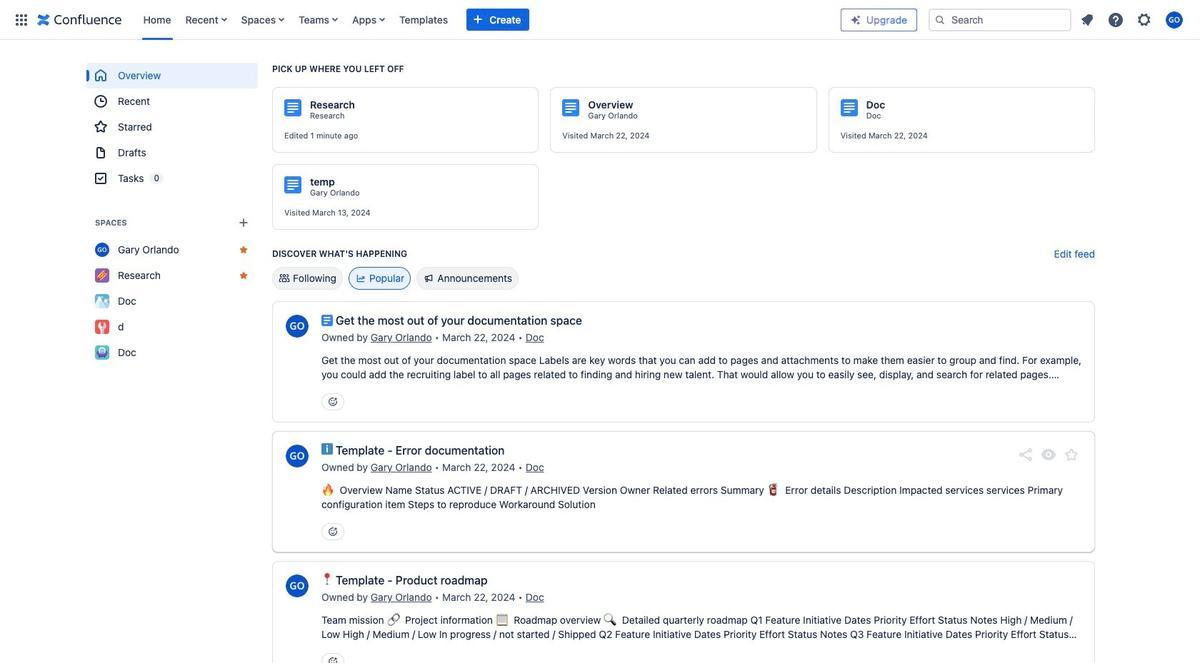 Task type: vqa. For each thing, say whether or not it's contained in the screenshot.
5th List Item
no



Task type: locate. For each thing, give the bounding box(es) containing it.
confluence image
[[37, 11, 122, 28], [37, 11, 122, 28]]

appswitcher icon image
[[13, 11, 30, 28]]

search image
[[935, 14, 946, 25]]

:information_source: image
[[322, 444, 333, 455], [322, 444, 333, 455]]

0 vertical spatial add reaction image
[[327, 527, 339, 538]]

create a space image
[[235, 214, 252, 232]]

0 vertical spatial more information about gary orlando image
[[284, 314, 310, 339]]

1 horizontal spatial list
[[1075, 7, 1192, 33]]

add reaction image
[[327, 397, 339, 408]]

1 more information about gary orlando image from the top
[[284, 314, 310, 339]]

group
[[86, 63, 258, 192]]

add reaction image
[[327, 527, 339, 538], [327, 657, 339, 664]]

None search field
[[929, 8, 1072, 31]]

more information about gary orlando image
[[284, 444, 310, 470]]

your profile and preferences image
[[1166, 11, 1184, 28]]

unstar this space image
[[238, 270, 249, 282]]

Search field
[[929, 8, 1072, 31]]

banner
[[0, 0, 1201, 40]]

1 vertical spatial add reaction image
[[327, 657, 339, 664]]

share image
[[1018, 447, 1035, 464]]

unwatch image
[[1041, 447, 1058, 464]]

1 vertical spatial more information about gary orlando image
[[284, 574, 310, 600]]

list
[[136, 0, 841, 40], [1075, 7, 1192, 33]]

star image
[[1063, 447, 1081, 464]]

0 horizontal spatial list
[[136, 0, 841, 40]]

2 more information about gary orlando image from the top
[[284, 574, 310, 600]]

more information about gary orlando image
[[284, 314, 310, 339], [284, 574, 310, 600]]

help icon image
[[1108, 11, 1125, 28]]

:round_pushpin: image
[[322, 574, 333, 585], [322, 574, 333, 585]]



Task type: describe. For each thing, give the bounding box(es) containing it.
notification icon image
[[1079, 11, 1096, 28]]

list for premium image
[[1075, 7, 1192, 33]]

premium image
[[850, 14, 862, 25]]

global element
[[9, 0, 841, 40]]

2 add reaction image from the top
[[327, 657, 339, 664]]

more information about gary orlando image for first add reaction icon from the bottom of the page
[[284, 574, 310, 600]]

1 add reaction image from the top
[[327, 527, 339, 538]]

list for appswitcher icon at top left
[[136, 0, 841, 40]]

unstar this space image
[[238, 244, 249, 256]]

more information about gary orlando image for add reaction image in the bottom left of the page
[[284, 314, 310, 339]]

settings icon image
[[1136, 11, 1153, 28]]



